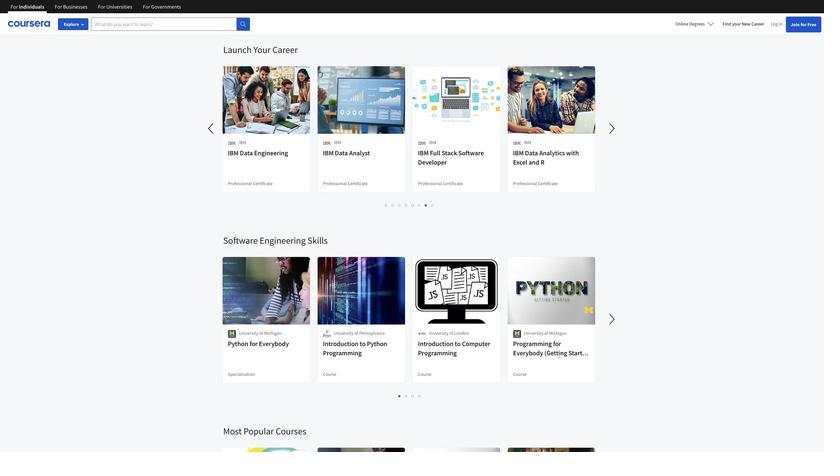 Task type: describe. For each thing, give the bounding box(es) containing it.
for for governments
[[143, 3, 150, 10]]

to for computer
[[455, 340, 461, 348]]

2 button for 1 button corresponding to the bottommost 4 button
[[403, 392, 410, 400]]

university for python for everybody
[[239, 330, 258, 336]]

certificate for stack
[[443, 181, 463, 187]]

in
[[779, 21, 783, 27]]

list inside software engineering skills carousel element
[[223, 392, 596, 400]]

for for join
[[801, 22, 807, 27]]

1 button for the bottommost 4 button
[[396, 392, 403, 400]]

for governments
[[143, 3, 181, 10]]

to for python
[[360, 340, 366, 348]]

course for introduction to python programming
[[323, 371, 337, 377]]

2 next slide image from the top
[[604, 311, 620, 327]]

2 for 2 button corresponding to the top 4 button 1 button
[[402, 11, 404, 18]]

5 for the top 4 button
[[422, 11, 424, 18]]

professional for ibm data engineering
[[228, 181, 252, 187]]

2 button for 1 button associated with the middle 4 button
[[390, 201, 396, 209]]

join for free
[[791, 22, 817, 27]]

software engineering skills carousel element
[[220, 215, 824, 406]]

with inside programming for everybody (getting started with python)
[[513, 358, 526, 366]]

launch your career
[[223, 44, 298, 56]]

online
[[676, 21, 688, 27]]

ibm image for ibm data analytics with excel and r
[[513, 139, 521, 147]]

explore button
[[58, 18, 88, 30]]

professional for ibm full stack software developer
[[418, 181, 442, 187]]

data for engineering
[[240, 149, 253, 157]]

programming for everybody (getting started with python)
[[513, 340, 589, 366]]

1 inside software engineering skills carousel element
[[398, 393, 401, 399]]

3 for 3 button inside the software engineering skills carousel element
[[412, 393, 414, 399]]

python for everybody
[[228, 340, 289, 348]]

2 for 2 button related to 1 button associated with the middle 4 button
[[392, 202, 394, 208]]

free
[[808, 22, 817, 27]]

certificate for analytics
[[538, 181, 558, 187]]

4 for the middle 4 button
[[405, 202, 408, 208]]

join for free link
[[786, 17, 822, 32]]

skills
[[308, 235, 328, 246]]

for individuals
[[11, 3, 44, 10]]

full
[[430, 149, 440, 157]]

1 next slide image from the top
[[604, 121, 620, 136]]

2 button for the top 4 button 1 button
[[400, 11, 406, 18]]

for for python
[[250, 340, 258, 348]]

excel
[[513, 158, 527, 166]]

university for programming for everybody (getting started with python)
[[524, 330, 544, 336]]

university of london image
[[418, 330, 426, 338]]

most popular courses
[[223, 425, 306, 437]]

log in
[[771, 21, 783, 27]]

analytics
[[539, 149, 565, 157]]

university for introduction to python programming
[[334, 330, 353, 336]]

3 button for 2 button corresponding to 1 button corresponding to the bottommost 4 button
[[410, 392, 416, 400]]

of for introduction to computer programming
[[449, 330, 453, 336]]

log in link
[[768, 20, 786, 28]]

launch
[[223, 44, 252, 56]]

5 button for the middle 4 button
[[410, 201, 416, 209]]

join
[[791, 22, 800, 27]]

stack
[[442, 149, 457, 157]]

university of pennsylvania image
[[323, 330, 331, 338]]

professional certificate for analyst
[[323, 181, 368, 187]]

data for analyst
[[335, 149, 348, 157]]

log
[[771, 21, 778, 27]]

python)
[[527, 358, 550, 366]]

1 vertical spatial career
[[273, 44, 298, 56]]

introduction to computer programming
[[418, 340, 490, 357]]

list inside break into the gaming industry carousel element
[[223, 11, 596, 18]]

1 button for the middle 4 button
[[383, 201, 390, 209]]

of for introduction to python programming
[[354, 330, 358, 336]]

1 vertical spatial 4 button
[[403, 201, 410, 209]]

michigan for python
[[264, 330, 282, 336]]

courses
[[276, 425, 306, 437]]

and
[[529, 158, 539, 166]]

your
[[253, 44, 271, 56]]

1 python from the left
[[228, 340, 248, 348]]

course for introduction to computer programming
[[418, 371, 432, 377]]

introduction for introduction to computer programming
[[418, 340, 454, 348]]

everybody for python for everybody
[[259, 340, 289, 348]]

for universities
[[98, 3, 132, 10]]

businesses
[[63, 3, 87, 10]]

university of pennsylvania
[[334, 330, 385, 336]]

previous slide image
[[203, 121, 219, 136]]

individuals
[[19, 3, 44, 10]]

software engineering skills
[[223, 235, 328, 246]]

for for universities
[[98, 3, 105, 10]]

governments
[[151, 3, 181, 10]]

introduction for introduction to python programming
[[323, 340, 359, 348]]

3 for 2 button corresponding to the top 4 button 1 button's 3 button
[[408, 11, 411, 18]]

engineering inside software engineering skills carousel element
[[260, 235, 306, 246]]



Task type: vqa. For each thing, say whether or not it's contained in the screenshot.


Task type: locate. For each thing, give the bounding box(es) containing it.
2 of from the left
[[354, 330, 358, 336]]

programming inside introduction to computer programming
[[418, 349, 457, 357]]

1 horizontal spatial with
[[566, 149, 579, 157]]

with
[[566, 149, 579, 157], [513, 358, 526, 366]]

2 horizontal spatial 3
[[412, 393, 414, 399]]

introduction to python programming
[[323, 340, 387, 357]]

8
[[432, 202, 434, 208]]

career right new
[[752, 21, 764, 27]]

university
[[239, 330, 258, 336], [334, 330, 353, 336], [429, 330, 449, 336], [524, 330, 544, 336]]

2 michigan from the left
[[549, 330, 567, 336]]

1 vertical spatial next slide image
[[604, 311, 620, 327]]

0 horizontal spatial data
[[240, 149, 253, 157]]

2 vertical spatial 1 button
[[396, 392, 403, 400]]

r
[[541, 158, 545, 166]]

data for analytics
[[525, 149, 538, 157]]

2 vertical spatial 4 button
[[416, 392, 423, 400]]

ibm data engineering
[[228, 149, 288, 157]]

started
[[569, 349, 589, 357]]

to down university of pennsylvania
[[360, 340, 366, 348]]

of left london
[[449, 330, 453, 336]]

1 inside break into the gaming industry carousel element
[[395, 11, 398, 18]]

4 button
[[413, 11, 420, 18], [403, 201, 410, 209], [416, 392, 423, 400]]

3 university from the left
[[429, 330, 449, 336]]

0 horizontal spatial programming
[[323, 349, 362, 357]]

0 horizontal spatial to
[[360, 340, 366, 348]]

2 inside 'launch your career carousel' element
[[392, 202, 394, 208]]

1 vertical spatial 5 button
[[410, 201, 416, 209]]

1 vertical spatial engineering
[[260, 235, 306, 246]]

2 python from the left
[[367, 340, 387, 348]]

ibm image up ibm data analyst
[[323, 139, 331, 147]]

university up python for everybody
[[239, 330, 258, 336]]

1 vertical spatial 2 button
[[390, 201, 396, 209]]

for up specialization
[[250, 340, 258, 348]]

1 horizontal spatial python
[[367, 340, 387, 348]]

most popular courses carousel element
[[220, 406, 824, 452]]

specialization
[[228, 371, 255, 377]]

2 course from the left
[[418, 371, 432, 377]]

1 professional from the left
[[228, 181, 252, 187]]

career right your
[[273, 44, 298, 56]]

university of michigan
[[239, 330, 282, 336], [524, 330, 567, 336]]

launch your career carousel element
[[0, 24, 695, 215]]

0 horizontal spatial everybody
[[259, 340, 289, 348]]

2 certificate from the left
[[348, 181, 368, 187]]

3 list from the top
[[223, 392, 596, 400]]

5 button
[[420, 11, 426, 18], [410, 201, 416, 209]]

engineering inside 'launch your career carousel' element
[[254, 149, 288, 157]]

university of london
[[429, 330, 469, 336]]

for left individuals
[[11, 3, 18, 10]]

find your new career link
[[720, 20, 768, 28]]

4 of from the left
[[545, 330, 548, 336]]

0 horizontal spatial 5
[[412, 202, 414, 208]]

programming down university of pennsylvania image
[[323, 349, 362, 357]]

python for everybody specialization by university of michigan, image
[[318, 448, 406, 452]]

list
[[223, 11, 596, 18], [223, 201, 596, 209], [223, 392, 596, 400]]

1 horizontal spatial ibm image
[[513, 139, 521, 147]]

universities
[[106, 3, 132, 10]]

of
[[259, 330, 263, 336], [354, 330, 358, 336], [449, 330, 453, 336], [545, 330, 548, 336]]

ibm full stack software developer
[[418, 149, 484, 166]]

for inside programming for everybody (getting started with python)
[[553, 340, 561, 348]]

1 horizontal spatial to
[[455, 340, 461, 348]]

python down the pennsylvania
[[367, 340, 387, 348]]

4
[[415, 11, 418, 18], [405, 202, 408, 208], [418, 393, 421, 399]]

of for programming for everybody (getting started with python)
[[545, 330, 548, 336]]

1 horizontal spatial everybody
[[513, 349, 543, 357]]

3 course from the left
[[513, 371, 527, 377]]

1 horizontal spatial career
[[752, 21, 764, 27]]

1 vertical spatial 3
[[398, 202, 401, 208]]

ibm inside ibm data analytics with excel and r
[[513, 149, 524, 157]]

for up (getting
[[553, 340, 561, 348]]

university right university of pennsylvania image
[[334, 330, 353, 336]]

6 button
[[416, 201, 423, 209]]

1 ibm image from the left
[[323, 139, 331, 147]]

2 inside break into the gaming industry carousel element
[[402, 11, 404, 18]]

university of michigan image
[[228, 330, 236, 338]]

google data analytics professional certificate by google, image
[[508, 448, 596, 452]]

0 vertical spatial 5
[[422, 11, 424, 18]]

3
[[408, 11, 411, 18], [398, 202, 401, 208], [412, 393, 414, 399]]

career
[[752, 21, 764, 27], [273, 44, 298, 56]]

1 vertical spatial 4
[[405, 202, 408, 208]]

0 horizontal spatial introduction
[[323, 340, 359, 348]]

2 vertical spatial 1
[[398, 393, 401, 399]]

3 inside break into the gaming industry carousel element
[[408, 11, 411, 18]]

0 vertical spatial 1 button
[[393, 11, 400, 18]]

0 vertical spatial everybody
[[259, 340, 289, 348]]

for
[[801, 22, 807, 27], [250, 340, 258, 348], [553, 340, 561, 348]]

certificate down ibm data engineering
[[253, 181, 273, 187]]

0 horizontal spatial ibm image
[[323, 139, 331, 147]]

for right join
[[801, 22, 807, 27]]

certificate down ibm full stack software developer
[[443, 181, 463, 187]]

to inside introduction to python programming
[[360, 340, 366, 348]]

university of michigan up programming for everybody (getting started with python)
[[524, 330, 567, 336]]

1 vertical spatial 5
[[412, 202, 414, 208]]

1 horizontal spatial 5
[[422, 11, 424, 18]]

online degrees
[[676, 21, 705, 27]]

4 inside software engineering skills carousel element
[[418, 393, 421, 399]]

3 for 2 button related to 1 button associated with the middle 4 button 3 button
[[398, 202, 401, 208]]

programming for introduction to computer programming
[[418, 349, 457, 357]]

3 for from the left
[[98, 3, 105, 10]]

to
[[360, 340, 366, 348], [455, 340, 461, 348]]

0 horizontal spatial 4
[[405, 202, 408, 208]]

2 horizontal spatial programming
[[513, 340, 552, 348]]

of up programming for everybody (getting started with python)
[[545, 330, 548, 336]]

certificate down r
[[538, 181, 558, 187]]

ibm data analytics with excel and r
[[513, 149, 579, 166]]

1 horizontal spatial 5 button
[[420, 11, 426, 18]]

of up introduction to python programming
[[354, 330, 358, 336]]

0 horizontal spatial michigan
[[264, 330, 282, 336]]

pennsylvania
[[359, 330, 385, 336]]

4 for the bottommost 4 button
[[418, 393, 421, 399]]

4 inside break into the gaming industry carousel element
[[415, 11, 418, 18]]

3 of from the left
[[449, 330, 453, 336]]

0 horizontal spatial 2
[[392, 202, 394, 208]]

2 button
[[400, 11, 406, 18], [390, 201, 396, 209], [403, 392, 410, 400]]

to inside introduction to computer programming
[[455, 340, 461, 348]]

3 button
[[406, 11, 413, 18], [396, 201, 403, 209], [410, 392, 416, 400]]

professional certificate down and
[[513, 181, 558, 187]]

1 vertical spatial everybody
[[513, 349, 543, 357]]

0 horizontal spatial python
[[228, 340, 248, 348]]

certificate down analyst on the top of page
[[348, 181, 368, 187]]

3 button for 2 button corresponding to the top 4 button 1 button
[[406, 11, 413, 18]]

popular
[[244, 425, 274, 437]]

1 university from the left
[[239, 330, 258, 336]]

5 inside break into the gaming industry carousel element
[[422, 11, 424, 18]]

find your new career
[[723, 21, 764, 27]]

michigan up python for everybody
[[264, 330, 282, 336]]

introduction
[[323, 340, 359, 348], [418, 340, 454, 348]]

2 for from the left
[[55, 3, 62, 10]]

2 to from the left
[[455, 340, 461, 348]]

1 vertical spatial list
[[223, 201, 596, 209]]

0 horizontal spatial software
[[223, 235, 258, 246]]

0 vertical spatial list
[[223, 11, 596, 18]]

2 data from the left
[[335, 149, 348, 157]]

1 vertical spatial 1 button
[[383, 201, 390, 209]]

4 professional from the left
[[513, 181, 537, 187]]

0 horizontal spatial for
[[250, 340, 258, 348]]

1 horizontal spatial ibm image
[[418, 139, 426, 147]]

0 horizontal spatial course
[[323, 371, 337, 377]]

2 ibm image from the left
[[418, 139, 426, 147]]

1
[[395, 11, 398, 18], [385, 202, 388, 208], [398, 393, 401, 399]]

1 horizontal spatial 2
[[402, 11, 404, 18]]

professional for ibm data analytics with excel and r
[[513, 181, 537, 187]]

programming down university of london
[[418, 349, 457, 357]]

4 for the top 4 button
[[415, 11, 418, 18]]

everybody inside programming for everybody (getting started with python)
[[513, 349, 543, 357]]

michigan
[[264, 330, 282, 336], [549, 330, 567, 336]]

analyst
[[349, 149, 370, 157]]

for left businesses
[[55, 3, 62, 10]]

ibm data analyst
[[323, 149, 370, 157]]

for for businesses
[[55, 3, 62, 10]]

professional certificate down ibm data analyst
[[323, 181, 368, 187]]

7
[[425, 202, 428, 208]]

banner navigation
[[5, 0, 186, 13]]

of up python for everybody
[[259, 330, 263, 336]]

course for programming for everybody (getting started with python)
[[513, 371, 527, 377]]

8 button
[[430, 201, 436, 209]]

0 vertical spatial 4 button
[[413, 11, 420, 18]]

programming down university of michigan image
[[513, 340, 552, 348]]

ibm image
[[228, 139, 236, 147], [418, 139, 426, 147]]

3 certificate from the left
[[443, 181, 463, 187]]

2 introduction from the left
[[418, 340, 454, 348]]

3 inside 'launch your career carousel' element
[[398, 202, 401, 208]]

1 horizontal spatial 4
[[415, 11, 418, 18]]

2 university of michigan from the left
[[524, 330, 567, 336]]

with right analytics
[[566, 149, 579, 157]]

2 horizontal spatial course
[[513, 371, 527, 377]]

2 professional from the left
[[323, 181, 347, 187]]

data inside ibm data analytics with excel and r
[[525, 149, 538, 157]]

2 ibm image from the left
[[513, 139, 521, 147]]

1 horizontal spatial introduction
[[418, 340, 454, 348]]

2 horizontal spatial 4
[[418, 393, 421, 399]]

certificate for engineering
[[253, 181, 273, 187]]

2 for 2 button corresponding to 1 button corresponding to the bottommost 4 button
[[405, 393, 408, 399]]

1 horizontal spatial data
[[335, 149, 348, 157]]

with inside ibm data analytics with excel and r
[[566, 149, 579, 157]]

professional certificate for engineering
[[228, 181, 273, 187]]

6
[[418, 202, 421, 208]]

introduction inside introduction to computer programming
[[418, 340, 454, 348]]

ibm image for ibm full stack software developer
[[418, 139, 426, 147]]

0 horizontal spatial with
[[513, 358, 526, 366]]

your
[[732, 21, 741, 27]]

professional certificate for stack
[[418, 181, 463, 187]]

3 button inside software engineering skills carousel element
[[410, 392, 416, 400]]

of for python for everybody
[[259, 330, 263, 336]]

break into the gaming industry carousel element
[[0, 0, 601, 24]]

1 horizontal spatial course
[[418, 371, 432, 377]]

0 vertical spatial 1
[[395, 11, 398, 18]]

2 vertical spatial 3
[[412, 393, 414, 399]]

2 professional certificate from the left
[[323, 181, 368, 187]]

5
[[422, 11, 424, 18], [412, 202, 414, 208]]

university of michigan for python
[[239, 330, 282, 336]]

2 vertical spatial 2 button
[[403, 392, 410, 400]]

2 list from the top
[[223, 201, 596, 209]]

1 data from the left
[[240, 149, 253, 157]]

None search field
[[91, 17, 250, 31]]

ibm inside ibm full stack software developer
[[418, 149, 429, 157]]

5 for the middle 4 button
[[412, 202, 414, 208]]

degrees
[[689, 21, 705, 27]]

0 vertical spatial 5 button
[[420, 11, 426, 18]]

1 inside 'launch your career carousel' element
[[385, 202, 388, 208]]

2 horizontal spatial for
[[801, 22, 807, 27]]

4 professional certificate from the left
[[513, 181, 558, 187]]

4 university from the left
[[524, 330, 544, 336]]

1 horizontal spatial 1
[[395, 11, 398, 18]]

ibm
[[239, 139, 246, 145], [334, 139, 341, 145], [429, 139, 436, 145], [524, 139, 531, 145], [228, 149, 239, 157], [323, 149, 334, 157], [418, 149, 429, 157], [513, 149, 524, 157]]

ibm image
[[323, 139, 331, 147], [513, 139, 521, 147]]

0 vertical spatial with
[[566, 149, 579, 157]]

online degrees button
[[670, 17, 720, 31]]

programming inside introduction to python programming
[[323, 349, 362, 357]]

professional certificate for analytics
[[513, 181, 558, 187]]

professional
[[228, 181, 252, 187], [323, 181, 347, 187], [418, 181, 442, 187], [513, 181, 537, 187]]

ibm image for ibm data analyst
[[323, 139, 331, 147]]

1 vertical spatial 2
[[392, 202, 394, 208]]

find
[[723, 21, 731, 27]]

programming for everybody (getting started with python) course by university of michigan, image
[[413, 448, 501, 452]]

3 inside software engineering skills carousel element
[[412, 393, 414, 399]]

python
[[228, 340, 248, 348], [367, 340, 387, 348]]

coursera image
[[8, 19, 50, 29]]

0 horizontal spatial 5 button
[[410, 201, 416, 209]]

ibm image up ibm data engineering
[[228, 139, 236, 147]]

university for introduction to computer programming
[[429, 330, 449, 336]]

1 ibm image from the left
[[228, 139, 236, 147]]

0 horizontal spatial 1
[[385, 202, 388, 208]]

2 university from the left
[[334, 330, 353, 336]]

0 horizontal spatial ibm image
[[228, 139, 236, 147]]

for left 'universities'
[[98, 3, 105, 10]]

1 horizontal spatial michigan
[[549, 330, 567, 336]]

3 button for 2 button related to 1 button associated with the middle 4 button
[[396, 201, 403, 209]]

programming inside programming for everybody (getting started with python)
[[513, 340, 552, 348]]

data
[[240, 149, 253, 157], [335, 149, 348, 157], [525, 149, 538, 157]]

university of michigan up python for everybody
[[239, 330, 282, 336]]

ibm image for ibm data engineering
[[228, 139, 236, 147]]

0 horizontal spatial 3
[[398, 202, 401, 208]]

3 professional from the left
[[418, 181, 442, 187]]

1 vertical spatial 1
[[385, 202, 388, 208]]

1 certificate from the left
[[253, 181, 273, 187]]

4 for from the left
[[143, 3, 150, 10]]

1 course from the left
[[323, 371, 337, 377]]

for businesses
[[55, 3, 87, 10]]

0 vertical spatial software
[[459, 149, 484, 157]]

1 horizontal spatial 3
[[408, 11, 411, 18]]

5 button inside break into the gaming industry carousel element
[[420, 11, 426, 18]]

2
[[402, 11, 404, 18], [392, 202, 394, 208], [405, 393, 408, 399]]

university right university of london image at the right bottom of page
[[429, 330, 449, 336]]

1 list from the top
[[223, 11, 596, 18]]

next slide image
[[604, 121, 620, 136], [604, 311, 620, 327]]

course
[[323, 371, 337, 377], [418, 371, 432, 377], [513, 371, 527, 377]]

0 vertical spatial engineering
[[254, 149, 288, 157]]

1 horizontal spatial software
[[459, 149, 484, 157]]

0 vertical spatial 3
[[408, 11, 411, 18]]

5 button for the top 4 button
[[420, 11, 426, 18]]

2 vertical spatial 3 button
[[410, 392, 416, 400]]

python inside introduction to python programming
[[367, 340, 387, 348]]

university right university of michigan image
[[524, 330, 544, 336]]

1 university of michigan from the left
[[239, 330, 282, 336]]

5 inside 'launch your career carousel' element
[[412, 202, 414, 208]]

with left 'python)'
[[513, 358, 526, 366]]

1 vertical spatial 3 button
[[396, 201, 403, 209]]

2 inside software engineering skills carousel element
[[405, 393, 408, 399]]

professional certificate down ibm data engineering
[[228, 181, 273, 187]]

university of michigan for programming
[[524, 330, 567, 336]]

1 horizontal spatial for
[[553, 340, 561, 348]]

university of michigan image
[[513, 330, 521, 338]]

professional certificate down developer
[[418, 181, 463, 187]]

1 professional certificate from the left
[[228, 181, 273, 187]]

2 horizontal spatial 2
[[405, 393, 408, 399]]

2 horizontal spatial 1
[[398, 393, 401, 399]]

3 data from the left
[[525, 149, 538, 157]]

developer
[[418, 158, 447, 166]]

0 vertical spatial career
[[752, 21, 764, 27]]

software
[[459, 149, 484, 157], [223, 235, 258, 246]]

0 vertical spatial 3 button
[[406, 11, 413, 18]]

1 horizontal spatial university of michigan
[[524, 330, 567, 336]]

for for individuals
[[11, 3, 18, 10]]

most
[[223, 425, 242, 437]]

introduction down university of pennsylvania image
[[323, 340, 359, 348]]

2 horizontal spatial data
[[525, 149, 538, 157]]

programming for introduction to python programming
[[323, 349, 362, 357]]

introduction inside introduction to python programming
[[323, 340, 359, 348]]

software inside ibm full stack software developer
[[459, 149, 484, 157]]

to down london
[[455, 340, 461, 348]]

london
[[454, 330, 469, 336]]

0 horizontal spatial university of michigan
[[239, 330, 282, 336]]

1 vertical spatial with
[[513, 358, 526, 366]]

engineering
[[254, 149, 288, 157], [260, 235, 306, 246]]

programming
[[513, 340, 552, 348], [323, 349, 362, 357], [418, 349, 457, 357]]

0 vertical spatial 2
[[402, 11, 404, 18]]

1 button
[[393, 11, 400, 18], [383, 201, 390, 209], [396, 392, 403, 400]]

1 button for the top 4 button
[[393, 11, 400, 18]]

What do you want to learn? text field
[[91, 17, 237, 31]]

0 horizontal spatial career
[[273, 44, 298, 56]]

7 button
[[423, 201, 430, 209]]

4 certificate from the left
[[538, 181, 558, 187]]

2 vertical spatial 2
[[405, 393, 408, 399]]

ibm image up "excel"
[[513, 139, 521, 147]]

0 vertical spatial 2 button
[[400, 11, 406, 18]]

3 professional certificate from the left
[[418, 181, 463, 187]]

everybody
[[259, 340, 289, 348], [513, 349, 543, 357]]

michigan up (getting
[[549, 330, 567, 336]]

1 to from the left
[[360, 340, 366, 348]]

professional certificate
[[228, 181, 273, 187], [323, 181, 368, 187], [418, 181, 463, 187], [513, 181, 558, 187]]

computer
[[462, 340, 490, 348]]

2 vertical spatial 4
[[418, 393, 421, 399]]

0 vertical spatial 4
[[415, 11, 418, 18]]

professional for ibm data analyst
[[323, 181, 347, 187]]

1 michigan from the left
[[264, 330, 282, 336]]

for left governments
[[143, 3, 150, 10]]

for for programming
[[553, 340, 561, 348]]

1 horizontal spatial programming
[[418, 349, 457, 357]]

0 vertical spatial next slide image
[[604, 121, 620, 136]]

explore
[[64, 21, 79, 27]]

1 vertical spatial software
[[223, 235, 258, 246]]

michigan for programming
[[549, 330, 567, 336]]

4 inside 'launch your career carousel' element
[[405, 202, 408, 208]]

python down university of michigan icon
[[228, 340, 248, 348]]

certificate
[[253, 181, 273, 187], [348, 181, 368, 187], [443, 181, 463, 187], [538, 181, 558, 187]]

ibm image up developer
[[418, 139, 426, 147]]

certificate for analyst
[[348, 181, 368, 187]]

(getting
[[545, 349, 567, 357]]

for
[[11, 3, 18, 10], [55, 3, 62, 10], [98, 3, 105, 10], [143, 3, 150, 10]]

1 introduction from the left
[[323, 340, 359, 348]]

1 for from the left
[[11, 3, 18, 10]]

1 of from the left
[[259, 330, 263, 336]]

list inside 'launch your career carousel' element
[[223, 201, 596, 209]]

2 vertical spatial list
[[223, 392, 596, 400]]

new
[[742, 21, 751, 27]]

everybody for programming for everybody (getting started with python)
[[513, 349, 543, 357]]

introduction down university of london image at the right bottom of page
[[418, 340, 454, 348]]



